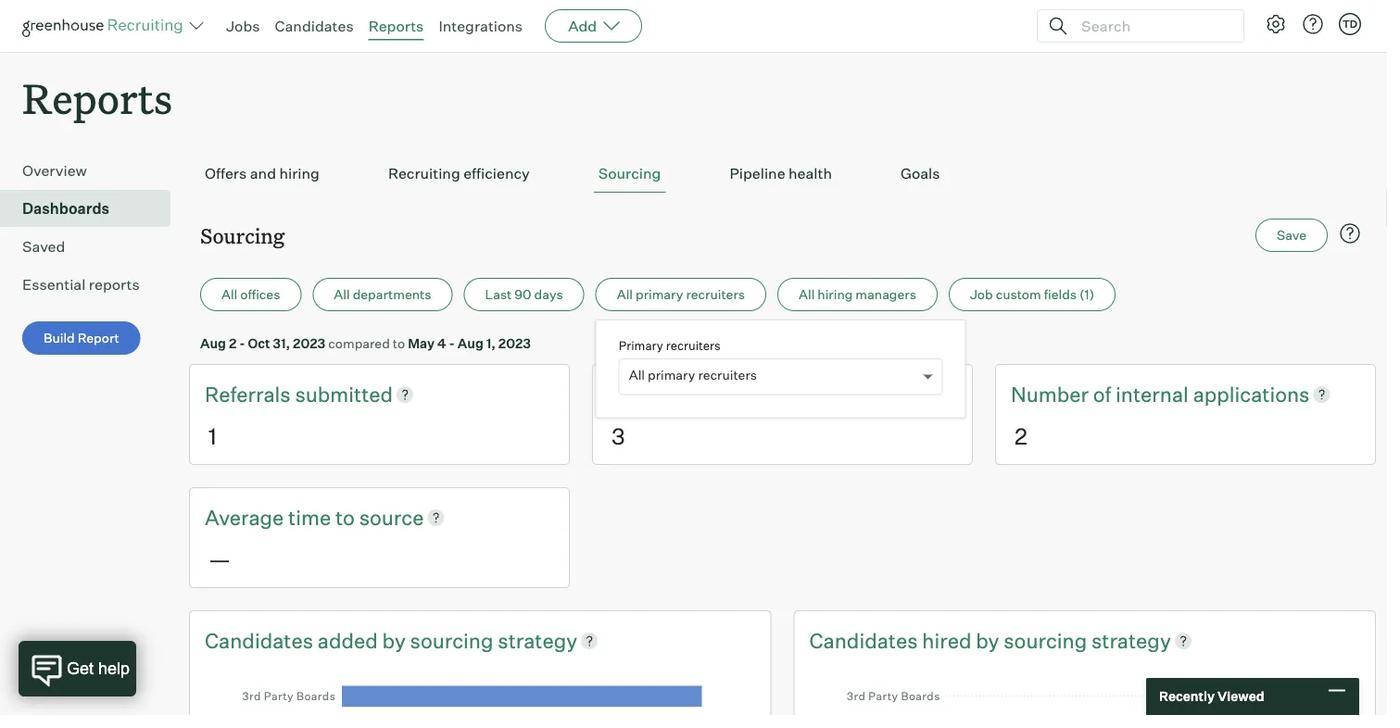 Task type: locate. For each thing, give the bounding box(es) containing it.
xychart image for candidates hired by sourcing
[[836, 672, 1335, 716]]

essential reports
[[22, 275, 140, 294]]

and
[[250, 164, 276, 183]]

primary
[[619, 338, 663, 353]]

candidates hired by sourcing
[[810, 628, 1092, 653]]

tab list
[[200, 155, 1365, 193]]

aug left 1,
[[458, 335, 484, 351]]

1 sourcing from the left
[[410, 628, 494, 653]]

0 horizontal spatial hiring
[[279, 164, 320, 183]]

0 horizontal spatial sourcing link
[[410, 626, 498, 655]]

2023 right 31,
[[293, 335, 326, 351]]

sourcing
[[599, 164, 661, 183], [200, 222, 285, 249]]

sourcing
[[410, 628, 494, 653], [1004, 628, 1087, 653]]

oct
[[248, 335, 270, 351]]

aug 2 - oct 31, 2023 compared to may 4 - aug 1, 2023
[[200, 335, 531, 351]]

all left offices
[[222, 287, 237, 303]]

essential
[[22, 275, 86, 294]]

2 down number
[[1015, 422, 1028, 450]]

1 vertical spatial to
[[335, 505, 355, 530]]

goals button
[[896, 155, 945, 193]]

all primary recruiters up primary recruiters
[[617, 287, 745, 303]]

2023 right 1,
[[498, 335, 531, 351]]

tab list containing offers and hiring
[[200, 155, 1365, 193]]

reports
[[369, 17, 424, 35], [22, 70, 173, 125]]

to left may
[[393, 335, 405, 351]]

1 vertical spatial hiring
[[818, 287, 853, 303]]

offers and hiring
[[205, 164, 320, 183]]

1 horizontal spatial added link
[[709, 380, 769, 409]]

reports down greenhouse recruiting image
[[22, 70, 173, 125]]

1 vertical spatial 2
[[1015, 422, 1028, 450]]

submitted link
[[295, 380, 393, 409]]

all for all primary recruiters button at the top
[[617, 287, 633, 303]]

0 horizontal spatial strategy
[[498, 628, 578, 653]]

- left oct
[[239, 335, 245, 351]]

candidates
[[275, 17, 354, 35], [205, 628, 313, 653], [810, 628, 918, 653]]

1 vertical spatial added link
[[318, 626, 382, 655]]

1 horizontal spatial by
[[976, 628, 1000, 653]]

candidates right 'jobs' link
[[275, 17, 354, 35]]

referrals link
[[205, 380, 295, 409]]

sourcing for candidates added by sourcing
[[410, 628, 494, 653]]

1 vertical spatial sourcing
[[200, 222, 285, 249]]

all left managers
[[799, 287, 815, 303]]

applications
[[1193, 382, 1310, 407]]

number link
[[1011, 380, 1093, 409]]

last
[[485, 287, 512, 303]]

0 horizontal spatial reports
[[22, 70, 173, 125]]

integrations
[[439, 17, 523, 35]]

1 horizontal spatial added
[[709, 382, 769, 407]]

candidates link for candidates hired by sourcing
[[810, 626, 922, 655]]

1 horizontal spatial 2023
[[498, 335, 531, 351]]

1 horizontal spatial strategy link
[[1092, 626, 1171, 655]]

integrations link
[[439, 17, 523, 35]]

0 vertical spatial sourcing
[[599, 164, 661, 183]]

candidates left hired
[[810, 628, 918, 653]]

all offices
[[222, 287, 280, 303]]

2 sourcing from the left
[[1004, 628, 1087, 653]]

all departments button
[[313, 278, 453, 312]]

1 vertical spatial added
[[318, 628, 378, 653]]

0 horizontal spatial strategy link
[[498, 626, 578, 655]]

pipeline
[[730, 164, 786, 183]]

1 horizontal spatial sourcing
[[599, 164, 661, 183]]

-
[[239, 335, 245, 351], [449, 335, 455, 351]]

1 horizontal spatial strategy
[[1092, 628, 1171, 653]]

all primary recruiters down primary recruiters
[[629, 367, 757, 383]]

recruiters down all primary recruiters button at the top
[[666, 338, 721, 353]]

strategy
[[498, 628, 578, 653], [1092, 628, 1171, 653]]

2 by link from the left
[[976, 626, 1004, 655]]

recruiters up primary recruiters
[[686, 287, 745, 303]]

primary down primary recruiters
[[648, 367, 695, 383]]

xychart image
[[231, 672, 730, 716], [836, 672, 1335, 716]]

1 horizontal spatial aug
[[458, 335, 484, 351]]

recruiters down primary recruiters
[[698, 367, 757, 383]]

compared
[[328, 335, 390, 351]]

- right 4
[[449, 335, 455, 351]]

0 horizontal spatial -
[[239, 335, 245, 351]]

jobs link
[[226, 17, 260, 35]]

0 horizontal spatial to
[[335, 505, 355, 530]]

1 xychart image from the left
[[231, 672, 730, 716]]

0 vertical spatial added link
[[709, 380, 769, 409]]

strategy link
[[498, 626, 578, 655], [1092, 626, 1171, 655]]

1 vertical spatial recruiters
[[666, 338, 721, 353]]

1 strategy link from the left
[[498, 626, 578, 655]]

2 2023 from the left
[[498, 335, 531, 351]]

dashboards
[[22, 199, 109, 218]]

candidates link for candidates added by sourcing
[[205, 626, 318, 655]]

essential reports link
[[22, 274, 163, 296]]

added link
[[709, 380, 769, 409], [318, 626, 382, 655]]

may
[[408, 335, 435, 351]]

primary
[[636, 287, 683, 303], [648, 367, 695, 383]]

source
[[359, 505, 424, 530]]

sourcing button
[[594, 155, 666, 193]]

by for added
[[382, 628, 406, 653]]

1 aug from the left
[[200, 335, 226, 351]]

hired
[[922, 628, 972, 653]]

1 strategy from the left
[[498, 628, 578, 653]]

0 vertical spatial primary
[[636, 287, 683, 303]]

hiring left managers
[[818, 287, 853, 303]]

by
[[382, 628, 406, 653], [976, 628, 1000, 653]]

hiring right and
[[279, 164, 320, 183]]

1 by from the left
[[382, 628, 406, 653]]

custom
[[996, 287, 1041, 303]]

recruiters
[[686, 287, 745, 303], [666, 338, 721, 353], [698, 367, 757, 383]]

strategy for candidates hired by sourcing
[[1092, 628, 1171, 653]]

number
[[1011, 382, 1089, 407]]

reports left integrations link
[[369, 17, 424, 35]]

0 horizontal spatial by link
[[382, 626, 410, 655]]

1 sourcing link from the left
[[410, 626, 498, 655]]

0 vertical spatial recruiters
[[686, 287, 745, 303]]

all for all hiring managers button
[[799, 287, 815, 303]]

td
[[1343, 18, 1358, 30]]

1 by link from the left
[[382, 626, 410, 655]]

1 horizontal spatial reports
[[369, 17, 424, 35]]

2 by from the left
[[976, 628, 1000, 653]]

0 vertical spatial 2
[[229, 335, 237, 351]]

2 left oct
[[229, 335, 237, 351]]

1 horizontal spatial -
[[449, 335, 455, 351]]

viewed
[[1218, 689, 1265, 705]]

1 horizontal spatial to
[[393, 335, 405, 351]]

2
[[229, 335, 237, 351], [1015, 422, 1028, 450]]

0 horizontal spatial 2023
[[293, 335, 326, 351]]

0 vertical spatial all primary recruiters
[[617, 287, 745, 303]]

sourcing inside button
[[599, 164, 661, 183]]

0 horizontal spatial aug
[[200, 335, 226, 351]]

1 horizontal spatial by link
[[976, 626, 1004, 655]]

all for 'all offices' button
[[222, 287, 237, 303]]

to right time
[[335, 505, 355, 530]]

candidates down "—"
[[205, 628, 313, 653]]

to
[[393, 335, 405, 351], [335, 505, 355, 530]]

0 vertical spatial hiring
[[279, 164, 320, 183]]

2 strategy link from the left
[[1092, 626, 1171, 655]]

all up primary
[[617, 287, 633, 303]]

average time to
[[205, 505, 359, 530]]

0 horizontal spatial 2
[[229, 335, 237, 351]]

1 horizontal spatial xychart image
[[836, 672, 1335, 716]]

all left departments
[[334, 287, 350, 303]]

departments
[[353, 287, 431, 303]]

all
[[222, 287, 237, 303], [334, 287, 350, 303], [617, 287, 633, 303], [799, 287, 815, 303], [629, 367, 645, 383]]

1
[[209, 422, 217, 450]]

0 horizontal spatial xychart image
[[231, 672, 730, 716]]

1 horizontal spatial sourcing
[[1004, 628, 1087, 653]]

greenhouse recruiting image
[[22, 15, 189, 37]]

1 horizontal spatial sourcing link
[[1004, 626, 1092, 655]]

average link
[[205, 503, 288, 532]]

primary up primary recruiters
[[636, 287, 683, 303]]

build report button
[[22, 322, 141, 355]]

hiring
[[279, 164, 320, 183], [818, 287, 853, 303]]

2 sourcing link from the left
[[1004, 626, 1092, 655]]

by link
[[382, 626, 410, 655], [976, 626, 1004, 655]]

0 horizontal spatial by
[[382, 628, 406, 653]]

recruiting
[[388, 164, 460, 183]]

reports
[[89, 275, 140, 294]]

aug
[[200, 335, 226, 351], [458, 335, 484, 351]]

2 strategy from the left
[[1092, 628, 1171, 653]]

aug left oct
[[200, 335, 226, 351]]

prospects link
[[608, 380, 709, 409]]

sourcing for candidates hired by sourcing
[[1004, 628, 1087, 653]]

—
[[209, 545, 231, 573]]

jobs
[[226, 17, 260, 35]]

all for all departments button at left top
[[334, 287, 350, 303]]

by for hired
[[976, 628, 1000, 653]]

2 xychart image from the left
[[836, 672, 1335, 716]]

0 horizontal spatial sourcing
[[410, 628, 494, 653]]

candidates for candidates added by sourcing
[[205, 628, 313, 653]]



Task type: vqa. For each thing, say whether or not it's contained in the screenshot.
Start corresponding to Master's
no



Task type: describe. For each thing, give the bounding box(es) containing it.
0 horizontal spatial added link
[[318, 626, 382, 655]]

4
[[438, 335, 446, 351]]

by link for hired
[[976, 626, 1004, 655]]

Search text field
[[1077, 13, 1227, 39]]

job custom fields (1) button
[[949, 278, 1116, 312]]

number of internal
[[1011, 382, 1193, 407]]

recently viewed
[[1159, 689, 1265, 705]]

goals
[[901, 164, 940, 183]]

all primary recruiters inside button
[[617, 287, 745, 303]]

days
[[534, 287, 563, 303]]

hired link
[[922, 626, 976, 655]]

job custom fields (1)
[[970, 287, 1095, 303]]

build
[[44, 330, 75, 346]]

by link for added
[[382, 626, 410, 655]]

recently
[[1159, 689, 1215, 705]]

1 horizontal spatial 2
[[1015, 422, 1028, 450]]

pipeline health
[[730, 164, 832, 183]]

all primary recruiters button
[[596, 278, 767, 312]]

all departments
[[334, 287, 431, 303]]

1 - from the left
[[239, 335, 245, 351]]

recruiting efficiency button
[[384, 155, 535, 193]]

health
[[789, 164, 832, 183]]

2 vertical spatial recruiters
[[698, 367, 757, 383]]

fields
[[1044, 287, 1077, 303]]

1 vertical spatial all primary recruiters
[[629, 367, 757, 383]]

offers
[[205, 164, 247, 183]]

0 horizontal spatial sourcing
[[200, 222, 285, 249]]

pipeline health button
[[725, 155, 837, 193]]

1 horizontal spatial hiring
[[818, 287, 853, 303]]

save button
[[1256, 219, 1328, 252]]

xychart image for candidates added by sourcing
[[231, 672, 730, 716]]

faq image
[[1339, 223, 1361, 245]]

td button
[[1339, 13, 1361, 35]]

recruiters inside all primary recruiters button
[[686, 287, 745, 303]]

overview link
[[22, 160, 163, 182]]

offers and hiring button
[[200, 155, 324, 193]]

all hiring managers button
[[778, 278, 938, 312]]

source link
[[359, 503, 424, 532]]

build report
[[44, 330, 119, 346]]

dashboards link
[[22, 198, 163, 220]]

referrals
[[205, 382, 295, 407]]

all down primary
[[629, 367, 645, 383]]

offices
[[240, 287, 280, 303]]

all hiring managers
[[799, 287, 917, 303]]

0 vertical spatial added
[[709, 382, 769, 407]]

sourcing link for candidates hired by sourcing
[[1004, 626, 1092, 655]]

2 aug from the left
[[458, 335, 484, 351]]

last 90 days button
[[464, 278, 585, 312]]

report
[[78, 330, 119, 346]]

average
[[205, 505, 284, 530]]

primary inside button
[[636, 287, 683, 303]]

strategy link for candidates hired by sourcing
[[1092, 626, 1171, 655]]

90
[[515, 287, 532, 303]]

all offices button
[[200, 278, 302, 312]]

strategy for candidates added by sourcing
[[498, 628, 578, 653]]

candidates for candidates hired by sourcing
[[810, 628, 918, 653]]

1,
[[486, 335, 496, 351]]

1 vertical spatial primary
[[648, 367, 695, 383]]

3
[[612, 422, 625, 450]]

strategy link for candidates added by sourcing
[[498, 626, 578, 655]]

efficiency
[[464, 164, 530, 183]]

31,
[[273, 335, 290, 351]]

1 vertical spatial reports
[[22, 70, 173, 125]]

saved link
[[22, 236, 163, 258]]

to link
[[335, 503, 359, 532]]

prospects
[[608, 382, 709, 407]]

overview
[[22, 161, 87, 180]]

0 vertical spatial reports
[[369, 17, 424, 35]]

time
[[288, 505, 331, 530]]

save
[[1277, 227, 1307, 243]]

hiring inside tab list
[[279, 164, 320, 183]]

(1)
[[1080, 287, 1095, 303]]

candidates added by sourcing
[[205, 628, 498, 653]]

applications link
[[1193, 380, 1310, 409]]

2 - from the left
[[449, 335, 455, 351]]

td button
[[1336, 9, 1365, 39]]

managers
[[856, 287, 917, 303]]

of
[[1093, 382, 1112, 407]]

saved
[[22, 237, 65, 256]]

add button
[[545, 9, 642, 43]]

last 90 days
[[485, 287, 563, 303]]

internal
[[1116, 382, 1189, 407]]

internal link
[[1116, 380, 1193, 409]]

candidates for candidates
[[275, 17, 354, 35]]

primary recruiters
[[619, 338, 721, 353]]

reports link
[[369, 17, 424, 35]]

configure image
[[1265, 13, 1287, 35]]

add
[[568, 17, 597, 35]]

0 horizontal spatial added
[[318, 628, 378, 653]]

time link
[[288, 503, 335, 532]]

job
[[970, 287, 993, 303]]

submitted
[[295, 382, 393, 407]]

1 2023 from the left
[[293, 335, 326, 351]]

sourcing link for candidates added by sourcing
[[410, 626, 498, 655]]

of link
[[1093, 380, 1116, 409]]

recruiting efficiency
[[388, 164, 530, 183]]

0 vertical spatial to
[[393, 335, 405, 351]]



